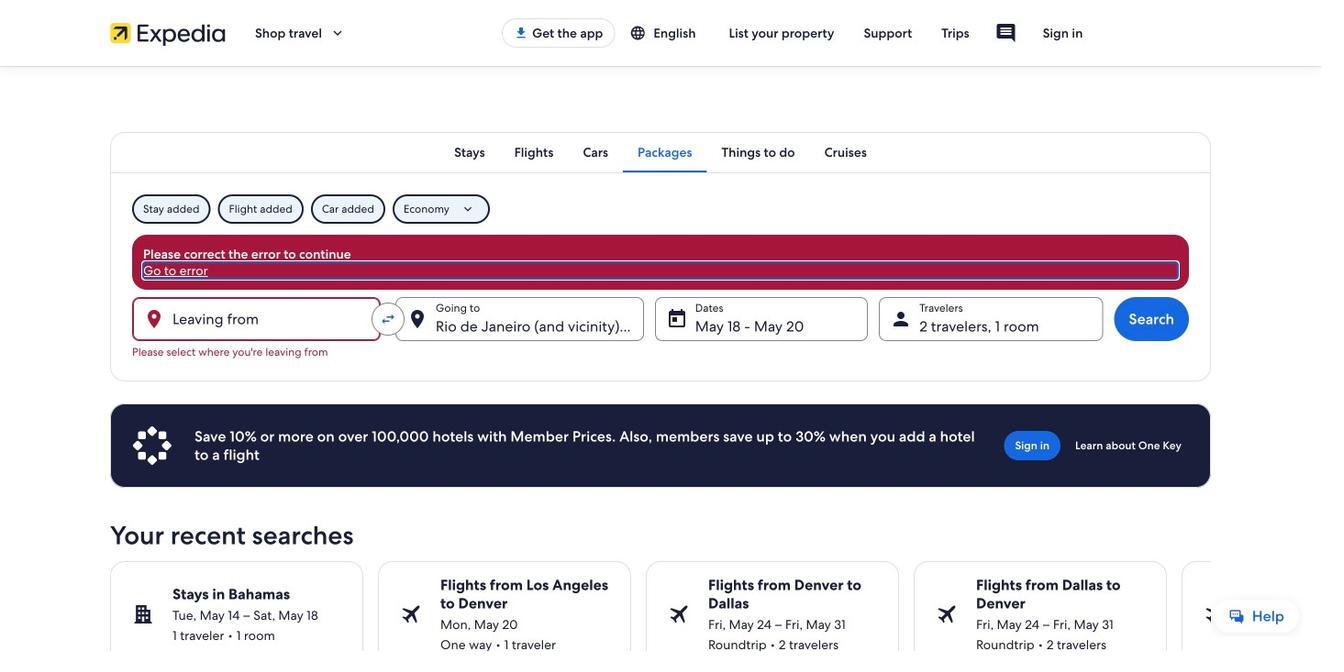 Task type: vqa. For each thing, say whether or not it's contained in the screenshot.
first Flights icon from the right
yes



Task type: locate. For each thing, give the bounding box(es) containing it.
tab list
[[110, 132, 1211, 173]]

flights image
[[400, 604, 422, 626], [936, 604, 958, 626]]

stays image
[[132, 604, 154, 626]]

0 horizontal spatial flights image
[[668, 604, 690, 626]]

trailing image
[[329, 25, 346, 41]]

download the app button image
[[514, 26, 529, 40]]

2 flights image from the left
[[936, 604, 958, 626]]

1 horizontal spatial flights image
[[936, 604, 958, 626]]

show next search image
[[1200, 604, 1222, 626]]

0 horizontal spatial flights image
[[400, 604, 422, 626]]

flights image
[[668, 604, 690, 626], [1204, 604, 1226, 626]]

1 flights image from the left
[[400, 604, 422, 626]]

swap origin and destination values image
[[380, 311, 396, 328]]

1 horizontal spatial flights image
[[1204, 604, 1226, 626]]

main content
[[0, 66, 1322, 652]]

2 flights image from the left
[[1204, 604, 1226, 626]]



Task type: describe. For each thing, give the bounding box(es) containing it.
communication center icon image
[[995, 22, 1017, 44]]

1 flights image from the left
[[668, 604, 690, 626]]

expedia logo image
[[110, 20, 226, 46]]

small image
[[630, 25, 646, 41]]



